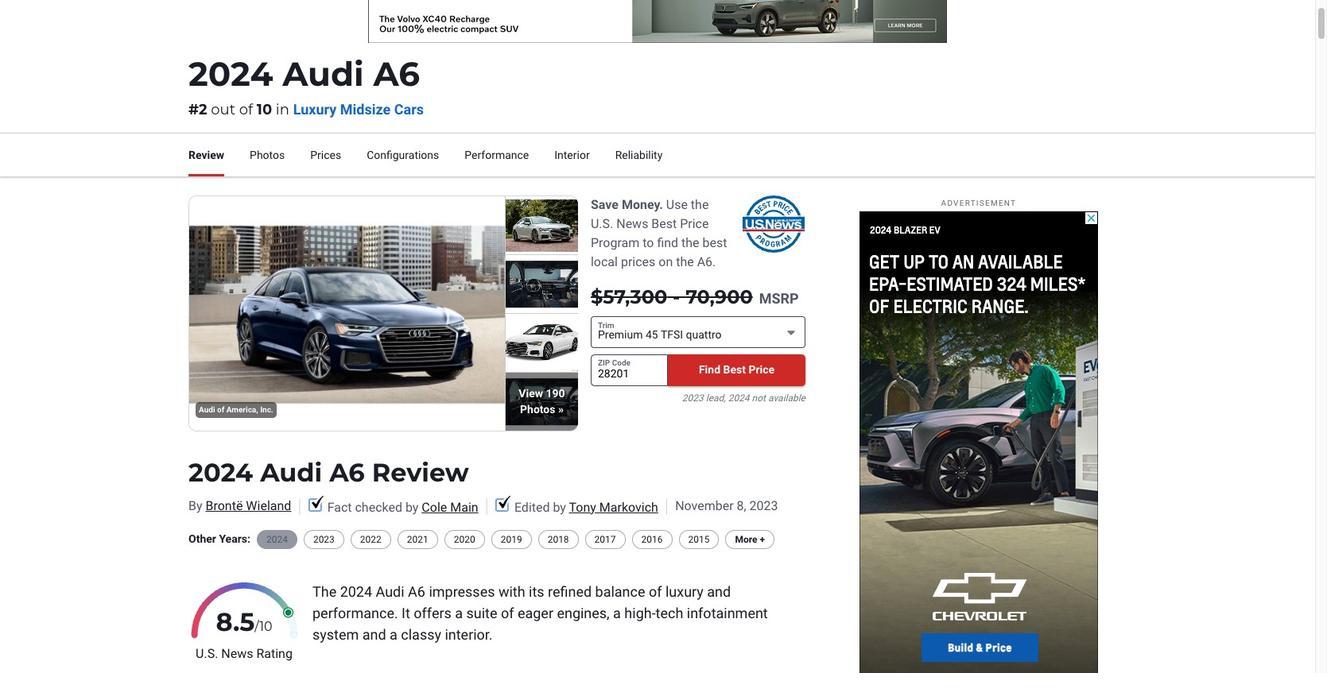 Task type: locate. For each thing, give the bounding box(es) containing it.
audi up luxury
[[283, 53, 364, 95]]

price down use
[[680, 216, 709, 231]]

msrp
[[759, 290, 799, 307]]

the
[[313, 584, 337, 601]]

not
[[752, 393, 766, 404]]

a6
[[373, 53, 420, 95], [697, 255, 713, 270], [329, 458, 365, 489], [408, 584, 426, 601]]

edited by tony markovich
[[515, 500, 659, 515]]

2016
[[642, 535, 663, 546]]

2 horizontal spatial |
[[665, 496, 669, 518]]

0 vertical spatial price
[[680, 216, 709, 231]]

cole
[[422, 500, 447, 515]]

a6 up cars
[[373, 53, 420, 95]]

1 horizontal spatial |
[[485, 496, 489, 518]]

2023 left lead, on the bottom
[[682, 393, 704, 404]]

in
[[276, 101, 289, 119]]

0 horizontal spatial review
[[189, 149, 224, 161]]

2024 up performance.
[[340, 584, 372, 601]]

None text field
[[591, 355, 668, 387]]

prices
[[310, 149, 341, 161]]

of down with
[[501, 605, 514, 622]]

refined
[[548, 584, 592, 601]]

best right the find on the right
[[723, 364, 746, 376]]

best up 'find'
[[652, 216, 677, 231]]

a6 up "it"
[[408, 584, 426, 601]]

the right 'find'
[[682, 235, 700, 251]]

0 horizontal spatial by
[[406, 500, 419, 515]]

2019 link
[[491, 531, 532, 550]]

u.s. down save
[[591, 216, 614, 231]]

1 vertical spatial price
[[749, 364, 775, 376]]

to
[[643, 235, 654, 251]]

2024 inside the 2024 audi a6 impresses with its refined balance of luxury and performance. it offers a suite of eager engines, a high-tech infotainment system and a classy interior.
[[340, 584, 372, 601]]

1 horizontal spatial news
[[617, 216, 649, 231]]

midsize
[[340, 101, 391, 118]]

a left classy
[[390, 627, 398, 644]]

price up the not
[[749, 364, 775, 376]]

by
[[406, 500, 419, 515], [553, 500, 566, 515]]

8,
[[737, 499, 747, 514]]

2 | from the left
[[485, 496, 489, 518]]

out
[[211, 101, 235, 119]]

wieland
[[246, 499, 291, 514]]

2 vertical spatial 2023
[[313, 535, 335, 546]]

brontë
[[206, 499, 243, 514]]

2017 link
[[585, 531, 626, 550]]

advertisement region
[[368, 0, 947, 43], [860, 212, 1098, 674]]

1 horizontal spatial and
[[707, 584, 731, 601]]

review up cole on the bottom left
[[372, 458, 469, 489]]

0 vertical spatial best
[[652, 216, 677, 231]]

best
[[652, 216, 677, 231], [723, 364, 746, 376]]

1 | from the left
[[298, 496, 302, 518]]

0 horizontal spatial best
[[652, 216, 677, 231]]

0 vertical spatial u.s.
[[591, 216, 614, 231]]

news down 8.5 at the bottom left of page
[[221, 647, 253, 662]]

0 vertical spatial review
[[189, 149, 224, 161]]

57,300
[[603, 286, 668, 309]]

2021 link
[[398, 531, 438, 550]]

1 horizontal spatial u.s.
[[591, 216, 614, 231]]

the
[[691, 197, 709, 212], [682, 235, 700, 251], [676, 255, 694, 270]]

$
[[591, 286, 603, 309]]

more +
[[735, 535, 765, 546]]

u.s.
[[591, 216, 614, 231], [196, 647, 218, 662]]

0 vertical spatial news
[[617, 216, 649, 231]]

1 vertical spatial best
[[723, 364, 746, 376]]

0 horizontal spatial price
[[680, 216, 709, 231]]

2024 up out
[[189, 53, 273, 95]]

by left tony
[[553, 500, 566, 515]]

190
[[546, 387, 565, 400]]

| right main
[[485, 496, 489, 518]]

a down impresses on the bottom left of the page
[[455, 605, 463, 622]]

2023 for 2023 lead, 2024 not available
[[682, 393, 704, 404]]

price
[[680, 216, 709, 231], [749, 364, 775, 376]]

2024 for 2024 audi a6 # 2 out of 10 in luxury midsize cars
[[189, 53, 273, 95]]

audi of america, inc. link
[[189, 196, 505, 431]]

| up 2016 link
[[665, 496, 669, 518]]

a6 inside the 2024 audi a6 impresses with its refined balance of luxury and performance. it offers a suite of eager engines, a high-tech infotainment system and a classy interior.
[[408, 584, 426, 601]]

the 2024 audi a6 impresses with its refined balance of luxury and performance. it offers a suite of eager engines, a high-tech infotainment system and a classy interior.
[[313, 584, 768, 644]]

news
[[617, 216, 649, 231], [221, 647, 253, 662]]

of
[[239, 101, 253, 119], [217, 406, 225, 415], [649, 584, 662, 601], [501, 605, 514, 622]]

0 horizontal spatial 2023
[[313, 535, 335, 546]]

audi inside the 2024 audi a6 impresses with its refined balance of luxury and performance. it offers a suite of eager engines, a high-tech infotainment system and a classy interior.
[[376, 584, 405, 601]]

a down balance
[[613, 605, 621, 622]]

0 horizontal spatial and
[[362, 627, 386, 644]]

2024 down wieland
[[266, 535, 288, 546]]

photos
[[250, 149, 285, 161], [520, 403, 556, 416]]

2024 inside button
[[266, 535, 288, 546]]

10
[[257, 101, 272, 119]]

tony
[[569, 500, 596, 515]]

2 horizontal spatial 2023
[[750, 499, 778, 514]]

1 by from the left
[[406, 500, 419, 515]]

2023 for 2023
[[313, 535, 335, 546]]

| for |
[[485, 496, 489, 518]]

by left cole on the bottom left
[[406, 500, 419, 515]]

2024 for 2024 audi a6 review
[[189, 458, 253, 489]]

luxury
[[666, 584, 704, 601]]

available
[[768, 393, 806, 404]]

money.
[[622, 197, 663, 212]]

#
[[189, 101, 199, 119]]

2023 inside | november 8, 2023
[[750, 499, 778, 514]]

0 horizontal spatial photos
[[250, 149, 285, 161]]

audi inside 2024 audi a6 # 2 out of 10 in luxury midsize cars
[[283, 53, 364, 95]]

1 vertical spatial review
[[372, 458, 469, 489]]

it
[[402, 605, 410, 622]]

1 vertical spatial 2023
[[750, 499, 778, 514]]

2023 down fact
[[313, 535, 335, 546]]

2024 left the not
[[728, 393, 750, 404]]

2024 up the brontë
[[189, 458, 253, 489]]

audi left america,
[[199, 406, 215, 415]]

2023 right the '8,'
[[750, 499, 778, 514]]

1 vertical spatial news
[[221, 647, 253, 662]]

tech
[[656, 605, 684, 622]]

1 horizontal spatial 2023
[[682, 393, 704, 404]]

by brontë wieland |
[[189, 496, 302, 518]]

| right wieland
[[298, 496, 302, 518]]

0 vertical spatial photos
[[250, 149, 285, 161]]

news down the save money.
[[617, 216, 649, 231]]

the right use
[[691, 197, 709, 212]]

and down performance.
[[362, 627, 386, 644]]

2024 button
[[257, 531, 297, 550]]

1 horizontal spatial price
[[749, 364, 775, 376]]

review down "2"
[[189, 149, 224, 161]]

years:
[[219, 533, 251, 546]]

view 190 photos
[[519, 387, 565, 416]]

2024 inside 2024 audi a6 # 2 out of 10 in luxury midsize cars
[[189, 53, 273, 95]]

2020
[[454, 535, 475, 546]]

photos down the view at the bottom left of the page
[[520, 403, 556, 416]]

0 horizontal spatial |
[[298, 496, 302, 518]]

audi
[[283, 53, 364, 95], [199, 406, 215, 415], [260, 458, 322, 489], [376, 584, 405, 601]]

of up tech
[[649, 584, 662, 601]]

news inside use the u.s. news best price program to find the best local prices on the
[[617, 216, 649, 231]]

a
[[455, 605, 463, 622], [613, 605, 621, 622], [390, 627, 398, 644]]

1 vertical spatial u.s.
[[196, 647, 218, 662]]

of left 10
[[239, 101, 253, 119]]

2023
[[682, 393, 704, 404], [750, 499, 778, 514], [313, 535, 335, 546]]

a6 .
[[697, 255, 716, 270]]

1 horizontal spatial review
[[372, 458, 469, 489]]

1 vertical spatial photos
[[520, 403, 556, 416]]

configurations
[[367, 149, 439, 161]]

2
[[199, 101, 207, 119]]

0 vertical spatial and
[[707, 584, 731, 601]]

of inside 2024 audi a6 # 2 out of 10 in luxury midsize cars
[[239, 101, 253, 119]]

1 vertical spatial and
[[362, 627, 386, 644]]

best inside find best price button
[[723, 364, 746, 376]]

| for | november 8, 2023
[[665, 496, 669, 518]]

luxury
[[293, 101, 337, 118]]

audi up "it"
[[376, 584, 405, 601]]

and up infotainment
[[707, 584, 731, 601]]

3 | from the left
[[665, 496, 669, 518]]

0 vertical spatial 2023
[[682, 393, 704, 404]]

0 horizontal spatial u.s.
[[196, 647, 218, 662]]

1 horizontal spatial by
[[553, 500, 566, 515]]

1 horizontal spatial photos
[[520, 403, 556, 416]]

configurations link
[[367, 133, 439, 177]]

1 horizontal spatial best
[[723, 364, 746, 376]]

2024 audi a6 image
[[189, 196, 505, 431], [506, 196, 578, 255], [506, 255, 578, 313], [506, 314, 578, 372]]

u.s. down 8.5 at the bottom left of page
[[196, 647, 218, 662]]

a6 down "best"
[[697, 255, 713, 270]]

the right on
[[676, 255, 694, 270]]

best
[[703, 235, 727, 251]]

fact
[[327, 500, 352, 515]]

photos down 10
[[250, 149, 285, 161]]

2018 link
[[538, 531, 579, 550]]



Task type: vqa. For each thing, say whether or not it's contained in the screenshot.
Used
no



Task type: describe. For each thing, give the bounding box(es) containing it.
performance link
[[465, 133, 529, 177]]

2 by from the left
[[553, 500, 566, 515]]

edited
[[515, 500, 550, 515]]

a6 up fact
[[329, 458, 365, 489]]

use the u.s. news best price program to find the best local prices on the
[[591, 197, 727, 270]]

eager
[[518, 605, 554, 622]]

+
[[760, 535, 765, 546]]

1 horizontal spatial a
[[455, 605, 463, 622]]

prices
[[621, 255, 656, 270]]

tony markovich link
[[569, 500, 659, 515]]

inc.
[[260, 406, 273, 415]]

find best price button
[[668, 355, 806, 387]]

u.s. news rating
[[196, 647, 293, 662]]

| november 8, 2023
[[665, 496, 778, 518]]

find
[[657, 235, 679, 251]]

suite
[[467, 605, 498, 622]]

-
[[673, 286, 680, 309]]

fact checked by cole main
[[327, 500, 479, 515]]

save
[[591, 197, 619, 212]]

brontë wieland link
[[206, 499, 291, 514]]

find
[[699, 364, 721, 376]]

0 horizontal spatial news
[[221, 647, 253, 662]]

lead,
[[706, 393, 726, 404]]

best inside use the u.s. news best price program to find the best local prices on the
[[652, 216, 677, 231]]

other
[[189, 533, 216, 546]]

photos inside view 190 photos
[[520, 403, 556, 416]]

2022 link
[[351, 531, 391, 550]]

find best price
[[699, 364, 775, 376]]

more + button
[[726, 531, 775, 550]]

2015 link
[[679, 531, 719, 550]]

2019
[[501, 535, 522, 546]]

its
[[529, 584, 545, 601]]

/10
[[255, 620, 272, 635]]

2022
[[360, 535, 382, 546]]

more
[[735, 535, 758, 546]]

2021
[[407, 535, 429, 546]]

classy
[[401, 627, 441, 644]]

of left america,
[[217, 406, 225, 415]]

70,900
[[686, 286, 753, 309]]

reliability
[[615, 149, 663, 161]]

2024 for 2024
[[266, 535, 288, 546]]

1 vertical spatial the
[[682, 235, 700, 251]]

high-
[[625, 605, 656, 622]]

balance
[[595, 584, 646, 601]]

2023 lead, 2024 not available
[[682, 393, 806, 404]]

performance
[[465, 149, 529, 161]]

8.5 /10
[[216, 607, 272, 638]]

audi up wieland
[[260, 458, 322, 489]]

review link
[[189, 133, 224, 177]]

a6 inside 2024 audi a6 # 2 out of 10 in luxury midsize cars
[[373, 53, 420, 95]]

$ 57,300 - 70,900 msrp
[[591, 286, 799, 309]]

impresses
[[429, 584, 495, 601]]

interior.
[[445, 627, 493, 644]]

2 horizontal spatial a
[[613, 605, 621, 622]]

by
[[189, 499, 202, 514]]

price inside use the u.s. news best price program to find the best local prices on the
[[680, 216, 709, 231]]

america,
[[227, 406, 258, 415]]

system
[[313, 627, 359, 644]]

2020 link
[[444, 531, 485, 550]]

8.5
[[216, 607, 255, 638]]

engines,
[[557, 605, 610, 622]]

2015
[[688, 535, 710, 546]]

infotainment
[[687, 605, 768, 622]]

u.s. inside use the u.s. news best price program to find the best local prices on the
[[591, 216, 614, 231]]

price inside button
[[749, 364, 775, 376]]

markovich
[[600, 500, 659, 515]]

interior link
[[555, 133, 590, 177]]

local
[[591, 255, 618, 270]]

program
[[591, 235, 640, 251]]

2024 audi a6 # 2 out of 10 in luxury midsize cars
[[189, 53, 424, 119]]

checked
[[355, 500, 402, 515]]

.
[[713, 255, 716, 270]]

1 vertical spatial advertisement region
[[860, 212, 1098, 674]]

2017
[[595, 535, 616, 546]]

offers
[[414, 605, 452, 622]]

other years:
[[189, 533, 251, 546]]

cars
[[394, 101, 424, 118]]

on
[[659, 255, 673, 270]]

cole main link
[[422, 500, 479, 515]]

with
[[499, 584, 525, 601]]

reliability link
[[615, 133, 663, 177]]

photos link
[[250, 133, 285, 177]]

»
[[556, 403, 564, 416]]

prices link
[[310, 133, 341, 177]]

2018
[[548, 535, 569, 546]]

luxury midsize cars link
[[293, 101, 424, 118]]

2023 link
[[304, 531, 344, 550]]

0 vertical spatial the
[[691, 197, 709, 212]]

main
[[450, 500, 479, 515]]

2 vertical spatial the
[[676, 255, 694, 270]]

interior
[[555, 149, 590, 161]]

november
[[675, 499, 734, 514]]

save money.
[[591, 197, 663, 212]]

2016 link
[[632, 531, 673, 550]]

0 horizontal spatial a
[[390, 627, 398, 644]]

0 vertical spatial advertisement region
[[368, 0, 947, 43]]



